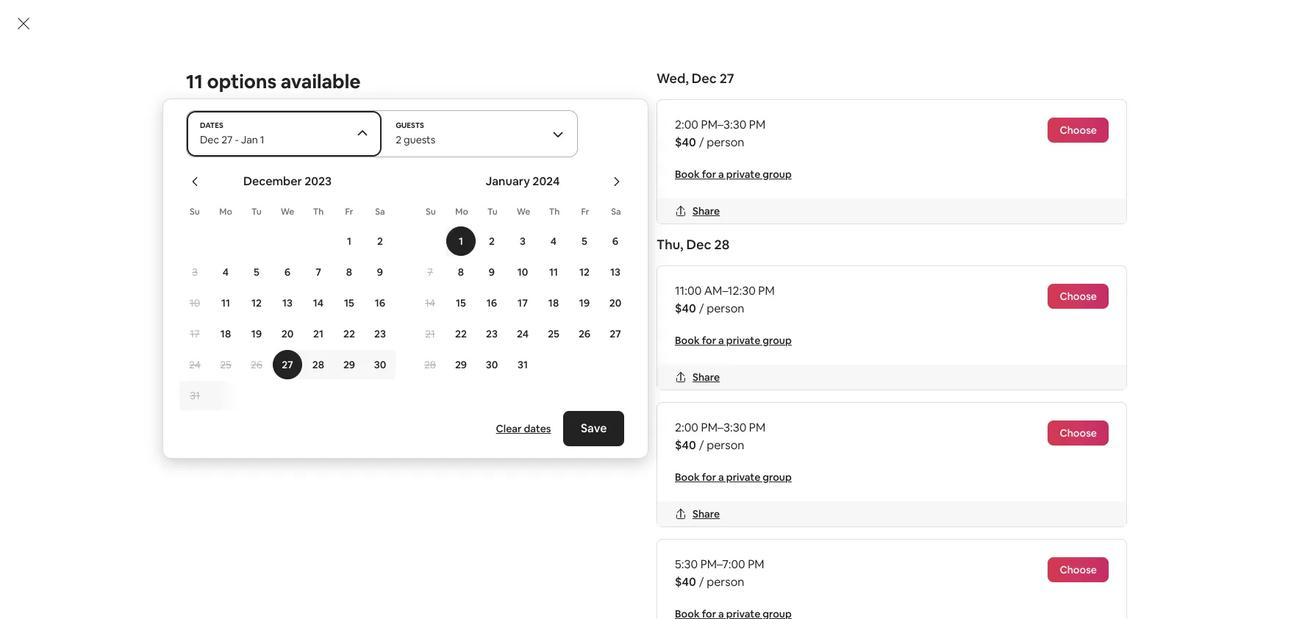 Task type: locate. For each thing, give the bounding box(es) containing it.
1 28 button from the left
[[303, 350, 334, 379]]

10
[[518, 266, 528, 279], [190, 296, 200, 310], [332, 312, 344, 327]]

more inside cancel up to 7 days before the experience start time for a full refund, or within 24 hours of booking as long as the booking is made more than 48 hours before the start time.
[[754, 347, 782, 363]]

sarah inside contact sarah for dates and times not listed, or if you want to book for a larger group.
[[227, 215, 254, 228]]

$40 inside 11:00 am–12:30 pm $40 / person
[[675, 301, 696, 316]]

2 left years
[[494, 329, 500, 345]]

guests right size,
[[404, 133, 436, 146]]

is
[[710, 347, 718, 363]]

group
[[275, 129, 305, 143], [492, 144, 521, 157], [763, 168, 792, 181], [763, 334, 792, 347], [763, 471, 792, 484]]

guests inside guests ages 10 and up can attend, up to 15 guests total. parents can also bring children under 2 years of age.
[[263, 312, 301, 327]]

up up "refund,"
[[703, 312, 717, 327]]

15 button
[[334, 288, 365, 318], [446, 288, 477, 318]]

pm–3:30 down wed, dec 27
[[701, 117, 747, 132]]

a for second share button from the bottom
[[719, 334, 724, 347]]

25 button left age.
[[210, 350, 241, 379]]

6 button
[[600, 227, 631, 256], [272, 257, 303, 287]]

1 22 from the left
[[343, 327, 355, 341]]

dec for dates
[[200, 133, 219, 146]]

group.
[[186, 228, 217, 241]]

1 horizontal spatial 24 button
[[507, 319, 538, 349]]

of up the "48"
[[821, 329, 833, 345]]

ages
[[303, 312, 329, 327]]

for
[[702, 168, 716, 181], [256, 215, 270, 228], [503, 215, 517, 228], [949, 312, 964, 327], [702, 334, 716, 347], [702, 471, 716, 484]]

1 9 from the left
[[377, 266, 383, 279]]

$40 for first share button from the bottom
[[675, 438, 696, 453]]

share for first share button from the bottom
[[693, 507, 720, 521]]

0 horizontal spatial 10
[[190, 296, 200, 310]]

dec inside dates dec 27 - jan 1
[[200, 133, 219, 146]]

10 down larger
[[518, 266, 528, 279]]

2:00 pm–3:30 pm $40 / person down show more link
[[675, 420, 766, 453]]

0 horizontal spatial 21 button
[[303, 319, 334, 349]]

2 book from the top
[[675, 334, 700, 347]]

24
[[517, 327, 529, 341], [772, 329, 786, 345], [189, 358, 201, 371]]

book for 3rd share button from the bottom
[[675, 168, 700, 181]]

5 button
[[569, 227, 600, 256], [241, 257, 272, 287]]

show inside show only private group availability sarah can host private groups of any size, up to 15 guests. private group rates start at $100.
[[186, 129, 213, 143]]

0 horizontal spatial 27 button
[[272, 350, 303, 379]]

5:30
[[675, 557, 698, 572]]

4
[[551, 235, 557, 248], [223, 266, 229, 279]]

booking up time.
[[663, 347, 707, 363]]

1 horizontal spatial 17
[[518, 296, 528, 310]]

1 vertical spatial 3
[[192, 266, 198, 279]]

show left only
[[186, 129, 213, 143]]

1 button left "listed,"
[[334, 227, 365, 256]]

book for a private group
[[675, 168, 792, 181], [675, 334, 792, 347], [675, 471, 792, 484]]

0 horizontal spatial 23 button
[[365, 319, 396, 349]]

guests for guests ages 10 and up can attend, up to 15 guests total. parents can also bring children under 2 years of age.
[[263, 312, 301, 327]]

before
[[770, 312, 806, 327], [861, 347, 898, 363]]

1 book for a private group link from the top
[[675, 168, 792, 181]]

book for first share button from the bottom
[[675, 471, 700, 484]]

3 down january 2024
[[520, 235, 526, 248]]

1 horizontal spatial 28 button
[[415, 350, 446, 379]]

cancellation
[[663, 284, 732, 299]]

2 21 button from the left
[[415, 319, 446, 349]]

1 book from the top
[[675, 168, 700, 181]]

0 horizontal spatial 5 button
[[241, 257, 272, 287]]

book for second share button from the bottom
[[675, 334, 700, 347]]

apply.
[[462, 377, 494, 392]]

more down 'is'
[[695, 399, 725, 414]]

10 left guest
[[190, 296, 200, 310]]

3 person from the top
[[707, 438, 745, 453]]

0 horizontal spatial we
[[281, 206, 294, 218]]

to left the know at the left top
[[299, 247, 316, 268]]

start left at
[[212, 159, 235, 172]]

start down the time
[[921, 347, 947, 363]]

1 vertical spatial 24 button
[[179, 350, 210, 379]]

1 horizontal spatial or
[[723, 329, 734, 345]]

request availability link
[[186, 253, 328, 288]]

2 1 button from the left
[[446, 227, 477, 256]]

we
[[281, 206, 294, 218], [517, 206, 530, 218]]

3 $40 from the top
[[675, 438, 696, 453]]

1 2:00 from the top
[[675, 117, 699, 132]]

2 share button from the top
[[669, 365, 726, 390]]

3 book for a private group from the top
[[675, 471, 792, 484]]

1 30 from the left
[[374, 358, 386, 371]]

than
[[785, 347, 810, 363]]

clear dates
[[496, 422, 551, 435]]

availability inside show only private group availability sarah can host private groups of any size, up to 15 guests. private group rates start at $100.
[[307, 129, 359, 143]]

26 button
[[569, 319, 600, 349], [241, 350, 272, 379]]

/
[[699, 135, 704, 150], [699, 301, 704, 316], [699, 438, 704, 453], [699, 574, 704, 590]]

1 horizontal spatial 15 button
[[446, 288, 477, 318]]

0 vertical spatial 11 button
[[538, 257, 569, 287]]

2 book for a private group link from the top
[[675, 334, 792, 347]]

0 horizontal spatial 13 button
[[272, 288, 303, 318]]

person down pm–7:00
[[707, 574, 745, 590]]

1 vertical spatial or
[[723, 329, 734, 345]]

pm
[[749, 117, 766, 132], [758, 283, 775, 299], [749, 420, 766, 435], [748, 557, 765, 572]]

22 button
[[334, 319, 365, 349], [446, 319, 477, 349]]

1 vertical spatial before
[[861, 347, 898, 363]]

to inside contact sarah for dates and times not listed, or if you want to book for a larger group.
[[464, 215, 475, 228]]

mo
[[219, 206, 232, 218], [455, 206, 468, 218]]

18 button
[[538, 288, 569, 318], [210, 319, 241, 349]]

1 horizontal spatial 31 button
[[507, 350, 538, 379]]

and inside contact sarah for dates and times not listed, or if you want to book for a larger group.
[[301, 215, 319, 228]]

guests
[[396, 121, 424, 130], [263, 312, 301, 327]]

share up thu, dec 28
[[693, 204, 720, 218]]

policy
[[735, 284, 768, 299]]

2 30 from the left
[[486, 358, 498, 371]]

0 horizontal spatial 7 button
[[303, 257, 334, 287]]

sarah
[[186, 144, 213, 157], [227, 215, 254, 228]]

a for 3rd share button from the bottom
[[719, 168, 724, 181]]

1 vertical spatial the
[[937, 329, 955, 345]]

2 22 from the left
[[455, 327, 467, 341]]

and up also
[[346, 312, 367, 327]]

dec for thu,
[[687, 236, 712, 253]]

1 vertical spatial 12
[[252, 296, 262, 310]]

21 button right total.
[[303, 319, 334, 349]]

fr left "listed,"
[[345, 206, 353, 218]]

2 person from the top
[[707, 301, 745, 316]]

29
[[343, 358, 355, 371], [455, 358, 467, 371]]

1 16 from the left
[[375, 296, 386, 310]]

long
[[896, 329, 920, 345]]

for right the book
[[503, 215, 517, 228]]

5:30 pm–7:00 pm $40 / person
[[675, 557, 765, 590]]

1 vertical spatial 13
[[282, 296, 293, 310]]

su up the group.
[[190, 206, 200, 218]]

31 button
[[507, 350, 538, 379], [179, 381, 239, 410]]

0 horizontal spatial 1 button
[[334, 227, 365, 256]]

2024
[[533, 174, 560, 189]]

21 button right bring on the left of the page
[[415, 319, 446, 349]]

size,
[[359, 144, 380, 157]]

4 / from the top
[[699, 574, 704, 590]]

1 horizontal spatial 16 button
[[477, 288, 507, 318]]

0 vertical spatial 5
[[582, 235, 588, 248]]

30 button down also
[[365, 350, 396, 379]]

28
[[715, 236, 730, 253], [312, 358, 324, 371], [424, 358, 436, 371]]

book down the show more at bottom
[[675, 471, 700, 484]]

0 horizontal spatial the
[[809, 312, 827, 327]]

book for a private group link for second share button from the bottom
[[675, 334, 792, 347]]

start
[[212, 159, 235, 172], [893, 312, 919, 327], [921, 347, 947, 363]]

3 button down the group.
[[179, 257, 210, 287]]

share up pm–7:00
[[693, 507, 720, 521]]

10 right ages
[[332, 312, 344, 327]]

13 for the topmost 13 button
[[610, 266, 621, 279]]

2 inside guests ages 10 and up can attend, up to 15 guests total. parents can also bring children under 2 years of age.
[[494, 329, 500, 345]]

2 29 button from the left
[[446, 350, 477, 379]]

3 share from the top
[[693, 507, 720, 521]]

1 share button from the top
[[669, 199, 726, 224]]

tu
[[252, 206, 262, 218], [488, 206, 498, 218]]

private
[[238, 129, 273, 143], [257, 144, 291, 157], [726, 168, 761, 181], [726, 334, 761, 347], [726, 471, 761, 484]]

0 horizontal spatial 2 button
[[365, 227, 396, 256]]

book down cancel
[[675, 334, 700, 347]]

0 horizontal spatial 12 button
[[241, 288, 272, 318]]

2 2:00 pm–3:30 pm $40 / person from the top
[[675, 420, 766, 453]]

availability up any
[[307, 129, 359, 143]]

person down wed, dec 27
[[707, 135, 745, 150]]

1 21 from the left
[[313, 327, 324, 341]]

for up things
[[256, 215, 270, 228]]

1 horizontal spatial 26 button
[[569, 319, 600, 349]]

person
[[707, 135, 745, 150], [707, 301, 745, 316], [707, 438, 745, 453], [707, 574, 745, 590]]

show for show more
[[663, 399, 693, 414]]

1 / from the top
[[699, 135, 704, 150]]

0 vertical spatial dates
[[327, 151, 358, 166]]

3 book from the top
[[675, 471, 700, 484]]

4 button down 2024
[[538, 227, 569, 256]]

3 button right the book
[[507, 227, 538, 256]]

up
[[382, 144, 394, 157], [369, 312, 383, 327], [450, 312, 464, 327], [703, 312, 717, 327]]

3 book for a private group link from the top
[[675, 471, 792, 484]]

7 button
[[303, 257, 334, 287], [415, 257, 446, 287]]

larger
[[527, 215, 555, 228]]

we down january 2024
[[517, 206, 530, 218]]

1 horizontal spatial more
[[695, 399, 725, 414]]

0 vertical spatial book for a private group link
[[675, 168, 792, 181]]

fr right larger
[[581, 206, 589, 218]]

request
[[204, 263, 250, 278]]

sarah right contact
[[227, 215, 254, 228]]

0 vertical spatial 26
[[579, 327, 591, 341]]

0 horizontal spatial 31
[[190, 389, 200, 402]]

28 up am–12:30
[[715, 236, 730, 253]]

hours
[[788, 329, 819, 345], [828, 347, 859, 363]]

2 pm–3:30 from the top
[[701, 420, 747, 435]]

share button up 5:30
[[669, 502, 726, 527]]

a inside contact sarah for dates and times not listed, or if you want to book for a larger group.
[[519, 215, 525, 228]]

0 vertical spatial 31 button
[[507, 350, 538, 379]]

0 horizontal spatial 14 button
[[303, 288, 334, 318]]

1 horizontal spatial 1
[[347, 235, 352, 248]]

tu down december
[[252, 206, 262, 218]]

0 vertical spatial hours
[[788, 329, 819, 345]]

1 button left the book
[[446, 227, 477, 256]]

0 horizontal spatial 29
[[343, 358, 355, 371]]

dates inside button
[[524, 422, 551, 435]]

dec down the dates
[[200, 133, 219, 146]]

before down the long
[[861, 347, 898, 363]]

1 as from the left
[[882, 329, 894, 345]]

13 button
[[600, 257, 631, 287], [272, 288, 303, 318]]

17 for the leftmost the 17 button
[[190, 327, 200, 341]]

2 vertical spatial can
[[336, 329, 356, 345]]

1 pm–3:30 from the top
[[701, 117, 747, 132]]

11 button
[[538, 257, 569, 287], [210, 288, 241, 318]]

0 horizontal spatial 17
[[190, 327, 200, 341]]

17
[[518, 296, 528, 310], [190, 327, 200, 341]]

2 horizontal spatial start
[[921, 347, 947, 363]]

1 horizontal spatial 29
[[455, 358, 467, 371]]

share button
[[669, 199, 726, 224], [669, 365, 726, 390], [669, 502, 726, 527]]

1 book for a private group from the top
[[675, 168, 792, 181]]

to down am–12:30
[[719, 312, 731, 327]]

1 vertical spatial 5 button
[[241, 257, 272, 287]]

1 7 button from the left
[[303, 257, 334, 287]]

wed, dec 27
[[657, 70, 735, 87]]

4 for the rightmost '4' button
[[551, 235, 557, 248]]

9 right the know at the left top
[[377, 266, 383, 279]]

the down the long
[[900, 347, 919, 363]]

2 share from the top
[[693, 371, 720, 384]]

to inside show only private group availability sarah can host private groups of any size, up to 15 guests. private group rates start at $100.
[[396, 144, 407, 157]]

1 29 from the left
[[343, 358, 355, 371]]

1 horizontal spatial 22 button
[[446, 319, 477, 349]]

1 vertical spatial 3 button
[[179, 257, 210, 287]]

2 15 button from the left
[[446, 288, 477, 318]]

25 left age.
[[220, 358, 232, 371]]

30 up airbnb's health and safety guidelines apply.
[[374, 358, 386, 371]]

9 button down the book
[[477, 257, 507, 287]]

2 vertical spatial book for a private group
[[675, 471, 792, 484]]

1 $40 from the top
[[675, 135, 696, 150]]

2 button right the want
[[477, 227, 507, 256]]

2:00
[[675, 117, 699, 132], [675, 420, 699, 435]]

2 vertical spatial dates
[[524, 422, 551, 435]]

the
[[809, 312, 827, 327], [937, 329, 955, 345], [900, 347, 919, 363]]

as
[[882, 329, 894, 345], [923, 329, 934, 345]]

2 8 from the left
[[458, 266, 464, 279]]

16 up under
[[487, 296, 497, 310]]

guests up years
[[494, 312, 531, 327]]

22 button right ages
[[334, 319, 365, 349]]

30
[[374, 358, 386, 371], [486, 358, 498, 371]]

4 person from the top
[[707, 574, 745, 590]]

0 horizontal spatial 30
[[374, 358, 386, 371]]

1 vertical spatial 19
[[251, 327, 262, 341]]

12 for 12 button to the bottom
[[252, 296, 262, 310]]

to right the want
[[464, 215, 475, 228]]

19 for 19 button to the top
[[579, 296, 590, 310]]

2:00 pm–3:30 pm $40 / person for first share button from the bottom
[[675, 420, 766, 453]]

and left times
[[301, 215, 319, 228]]

2 9 from the left
[[489, 266, 495, 279]]

23
[[374, 327, 386, 341], [486, 327, 498, 341]]

29 up apply.
[[455, 358, 467, 371]]

26 right years
[[579, 327, 591, 341]]

19
[[579, 296, 590, 310], [251, 327, 262, 341]]

book for a private group for first share button from the bottom
[[675, 471, 792, 484]]

1 down the not
[[347, 235, 352, 248]]

/ for 3rd share button from the bottom
[[699, 135, 704, 150]]

10 button down request
[[179, 288, 210, 318]]

sarah up rates
[[186, 144, 213, 157]]

2 / from the top
[[699, 301, 704, 316]]

5
[[582, 235, 588, 248], [254, 266, 260, 279]]

not
[[349, 215, 366, 228]]

18
[[549, 296, 559, 310], [221, 327, 231, 341]]

1 vertical spatial booking
[[663, 347, 707, 363]]

0 vertical spatial 26 button
[[569, 319, 600, 349]]

2 9 button from the left
[[477, 257, 507, 287]]

0 vertical spatial share button
[[669, 199, 726, 224]]

2 book for a private group from the top
[[675, 334, 792, 347]]

1 horizontal spatial th
[[549, 206, 560, 218]]

2:00 pm–3:30 pm $40 / person
[[675, 117, 766, 150], [675, 420, 766, 453]]

23 button up apply.
[[477, 319, 507, 349]]

1 horizontal spatial guests
[[396, 121, 424, 130]]

share button up thu, dec 28
[[669, 199, 726, 224]]

28 button down children at the bottom
[[415, 350, 446, 379]]

1 2:00 pm–3:30 pm $40 / person from the top
[[675, 117, 766, 150]]

11 down request
[[221, 296, 230, 310]]

2 $40 from the top
[[675, 301, 696, 316]]

3 / from the top
[[699, 438, 704, 453]]

1 vertical spatial 4
[[223, 266, 229, 279]]

more down within
[[754, 347, 782, 363]]

26 down total.
[[251, 358, 263, 371]]

0 vertical spatial the
[[809, 312, 827, 327]]

book for a private group for second share button from the bottom
[[675, 334, 792, 347]]

book
[[675, 168, 700, 181], [675, 334, 700, 347], [675, 471, 700, 484]]

1 14 from the left
[[313, 296, 324, 310]]

january 2024
[[486, 174, 560, 189]]

21 down ages
[[313, 327, 324, 341]]

dates
[[200, 121, 223, 130]]

person inside 11:00 am–12:30 pm $40 / person
[[707, 301, 745, 316]]

1 15 button from the left
[[334, 288, 365, 318]]

14 up ages
[[313, 296, 324, 310]]

$40 inside 5:30 pm–7:00 pm $40 / person
[[675, 574, 696, 590]]

22 left also
[[343, 327, 355, 341]]

8 down the want
[[458, 266, 464, 279]]

pm inside 11:00 am–12:30 pm $40 / person
[[758, 283, 775, 299]]

2
[[396, 133, 402, 146], [377, 235, 383, 248], [489, 235, 495, 248], [494, 329, 500, 345]]

1 23 from the left
[[374, 327, 386, 341]]

$40 for second share button from the bottom
[[675, 301, 696, 316]]

of inside guests ages 10 and up can attend, up to 15 guests total. parents can also bring children under 2 years of age.
[[534, 329, 546, 345]]

4 button left guest
[[210, 257, 241, 287]]

0 horizontal spatial 9 button
[[365, 257, 396, 287]]

0 vertical spatial 4
[[551, 235, 557, 248]]

1 mo from the left
[[219, 206, 232, 218]]

january
[[486, 174, 530, 189]]

attend,
[[408, 312, 447, 327]]

pm–3:30 down show more link
[[701, 420, 747, 435]]

3 button
[[507, 227, 538, 256], [179, 257, 210, 287]]

26 button down total.
[[241, 350, 272, 379]]

23 up airbnb's health and safety guidelines apply.
[[374, 327, 386, 341]]

1 horizontal spatial 18 button
[[538, 288, 569, 318]]

1 horizontal spatial as
[[923, 329, 934, 345]]

0 horizontal spatial hours
[[788, 329, 819, 345]]

20
[[610, 296, 622, 310], [281, 327, 294, 341]]

/ inside 11:00 am–12:30 pm $40 / person
[[699, 301, 704, 316]]

1 vertical spatial and
[[346, 312, 367, 327]]

1 su from the left
[[190, 206, 200, 218]]

1 vertical spatial more
[[754, 347, 782, 363]]

0 horizontal spatial 21
[[313, 327, 324, 341]]

start inside show only private group availability sarah can host private groups of any size, up to 15 guests. private group rates start at $100.
[[212, 159, 235, 172]]

hours up than
[[788, 329, 819, 345]]

2:00 pm–3:30 pm $40 / person down wed, dec 27
[[675, 117, 766, 150]]

or inside cancel up to 7 days before the experience start time for a full refund, or within 24 hours of booking as long as the booking is made more than 48 hours before the start time.
[[723, 329, 734, 345]]

up inside cancel up to 7 days before the experience start time for a full refund, or within 24 hours of booking as long as the booking is made more than 48 hours before the start time.
[[703, 312, 717, 327]]

1 horizontal spatial fr
[[581, 206, 589, 218]]

0 vertical spatial booking
[[835, 329, 879, 345]]

0 horizontal spatial 13
[[282, 296, 293, 310]]

16 up also
[[375, 296, 386, 310]]

2 2:00 from the top
[[675, 420, 699, 435]]

2 horizontal spatial dates
[[524, 422, 551, 435]]

0 vertical spatial 19
[[579, 296, 590, 310]]

2 16 from the left
[[487, 296, 497, 310]]

11 down larger
[[549, 266, 558, 279]]

experience
[[830, 312, 890, 327]]

cancel up to 7 days before the experience start time for a full refund, or within 24 hours of booking as long as the booking is made more than 48 hours before the start time.
[[663, 312, 973, 380]]

2:00 down the show more at bottom
[[675, 420, 699, 435]]

2 14 from the left
[[425, 296, 435, 310]]

15 inside guests ages 10 and up can attend, up to 15 guests total. parents can also bring children under 2 years of age.
[[481, 312, 492, 327]]

0 horizontal spatial 3
[[192, 266, 198, 279]]

18 for rightmost 18 'button'
[[549, 296, 559, 310]]

0 horizontal spatial 6
[[285, 266, 291, 279]]

/ down pm–7:00
[[699, 574, 704, 590]]

0 horizontal spatial before
[[770, 312, 806, 327]]

1 vertical spatial book
[[675, 334, 700, 347]]

2 22 button from the left
[[446, 319, 477, 349]]

0 horizontal spatial 31 button
[[179, 381, 239, 410]]

0 vertical spatial book for a private group
[[675, 168, 792, 181]]

airbnb's
[[263, 377, 307, 392]]

0 vertical spatial 11
[[186, 69, 203, 94]]

guests
[[404, 133, 436, 146], [494, 312, 531, 327]]

1 vertical spatial 31 button
[[179, 381, 239, 410]]

27 button left full
[[600, 319, 631, 349]]

booking down the experience
[[835, 329, 879, 345]]

1 vertical spatial 12 button
[[241, 288, 272, 318]]

0 horizontal spatial 11 button
[[210, 288, 241, 318]]

more for show more dates
[[295, 151, 325, 166]]

/ for second share button from the bottom
[[699, 301, 704, 316]]

14 for 2nd 14 button
[[425, 296, 435, 310]]

can down only
[[215, 144, 232, 157]]

dec right thu,
[[687, 236, 712, 253]]

1 horizontal spatial 8
[[458, 266, 464, 279]]

1 horizontal spatial 19
[[579, 296, 590, 310]]

0 vertical spatial 18 button
[[538, 288, 569, 318]]

1 we from the left
[[281, 206, 294, 218]]

1 horizontal spatial show
[[263, 151, 293, 166]]

share button down 'is'
[[669, 365, 726, 390]]

27 inside dates dec 27 - jan 1
[[221, 133, 233, 146]]

for right the time
[[949, 312, 964, 327]]

1 8 from the left
[[346, 266, 352, 279]]

13 for bottom 13 button
[[282, 296, 293, 310]]

1 horizontal spatial 14 button
[[415, 288, 446, 318]]

2 21 from the left
[[425, 327, 435, 341]]

0 horizontal spatial 4 button
[[210, 257, 241, 287]]

1 horizontal spatial 23 button
[[477, 319, 507, 349]]

0 vertical spatial 12 button
[[569, 257, 600, 287]]

4 $40 from the top
[[675, 574, 696, 590]]

9 for second 9 button from the right
[[377, 266, 383, 279]]

1 vertical spatial book for a private group link
[[675, 334, 792, 347]]

8 button down contact sarah for dates and times not listed, or if you want to book for a larger group.
[[334, 257, 365, 287]]

1 16 button from the left
[[365, 288, 396, 318]]

14 button up parents
[[303, 288, 334, 318]]

2:00 pm–3:30 pm $40 / person for 3rd share button from the bottom
[[675, 117, 766, 150]]

the up the "48"
[[809, 312, 827, 327]]

7
[[316, 266, 321, 279], [427, 266, 433, 279], [733, 312, 740, 327]]

person inside 5:30 pm–7:00 pm $40 / person
[[707, 574, 745, 590]]

15
[[409, 144, 419, 157], [344, 296, 354, 310], [456, 296, 466, 310], [481, 312, 492, 327]]

dec
[[692, 70, 717, 87], [200, 133, 219, 146], [687, 236, 712, 253]]

more
[[295, 151, 325, 166], [754, 347, 782, 363], [695, 399, 725, 414]]

1 vertical spatial 5
[[254, 266, 260, 279]]

0 vertical spatial more
[[295, 151, 325, 166]]

21
[[313, 327, 324, 341], [425, 327, 435, 341]]

$40 down 5:30
[[675, 574, 696, 590]]

person for 3rd share button from the bottom
[[707, 135, 745, 150]]

0 horizontal spatial su
[[190, 206, 200, 218]]

0 horizontal spatial as
[[882, 329, 894, 345]]

thu, dec 28
[[657, 236, 730, 253]]

sarah inside show only private group availability sarah can host private groups of any size, up to 15 guests. private group rates start at $100.
[[186, 144, 213, 157]]

15 button right ages
[[334, 288, 365, 318]]

as down the time
[[923, 329, 934, 345]]

guests up guests. at top left
[[396, 121, 424, 130]]

$40
[[675, 135, 696, 150], [675, 301, 696, 316], [675, 438, 696, 453], [675, 574, 696, 590]]

0 horizontal spatial 19
[[251, 327, 262, 341]]

guests inside guests 2 guests
[[396, 121, 424, 130]]

1 person from the top
[[707, 135, 745, 150]]

su right "if"
[[426, 206, 436, 218]]

guests inside guests 2 guests
[[404, 133, 436, 146]]

1 th from the left
[[313, 206, 324, 218]]

11 button down larger
[[538, 257, 569, 287]]

1 button
[[334, 227, 365, 256], [446, 227, 477, 256]]

person down am–12:30
[[707, 301, 745, 316]]

book for a private group link
[[675, 168, 792, 181], [675, 334, 792, 347], [675, 471, 792, 484]]

to up under
[[466, 312, 478, 327]]

0 horizontal spatial 23
[[374, 327, 386, 341]]

pm for the book for a private group link for first share button from the bottom
[[749, 420, 766, 435]]

31
[[518, 358, 528, 371], [190, 389, 200, 402]]

1 horizontal spatial 22
[[455, 327, 467, 341]]

1 share from the top
[[693, 204, 720, 218]]



Task type: describe. For each thing, give the bounding box(es) containing it.
8 for second the 8 button
[[458, 266, 464, 279]]

2 2 button from the left
[[477, 227, 507, 256]]

show only private group availability sarah can host private groups of any size, up to 15 guests. private group rates start at $100.
[[186, 129, 521, 172]]

bring
[[382, 329, 411, 345]]

1 vertical spatial 13 button
[[272, 288, 303, 318]]

7 inside cancel up to 7 days before the experience start time for a full refund, or within 24 hours of booking as long as the booking is made more than 48 hours before the start time.
[[733, 312, 740, 327]]

for left made
[[702, 334, 716, 347]]

cancellation policy
[[663, 284, 768, 299]]

30 for 2nd 30 button
[[486, 358, 498, 371]]

7 for 1st 7 button from right
[[427, 266, 433, 279]]

pm–3:30 for the book for a private group link for first share button from the bottom
[[701, 420, 747, 435]]

1 horizontal spatial 11 button
[[538, 257, 569, 287]]

48
[[812, 347, 826, 363]]

age.
[[263, 347, 286, 363]]

0 vertical spatial 5 button
[[569, 227, 600, 256]]

1 horizontal spatial 4 button
[[538, 227, 569, 256]]

2 16 button from the left
[[477, 288, 507, 318]]

1 horizontal spatial 25 button
[[538, 319, 569, 349]]

1 vertical spatial 19 button
[[241, 319, 272, 349]]

2:00 for the book for a private group link for first share button from the bottom
[[675, 420, 699, 435]]

guests inside guests ages 10 and up can attend, up to 15 guests total. parents can also bring children under 2 years of age.
[[494, 312, 531, 327]]

dec for wed,
[[692, 70, 717, 87]]

at
[[237, 159, 247, 172]]

1 21 button from the left
[[303, 319, 334, 349]]

more for show more
[[695, 399, 725, 414]]

group for 3rd share button from the bottom's the book for a private group link
[[763, 168, 792, 181]]

private
[[457, 144, 490, 157]]

parents
[[293, 329, 334, 345]]

1 horizontal spatial 3 button
[[507, 227, 538, 256]]

host
[[234, 144, 255, 157]]

pm for 3rd share button from the bottom's the book for a private group link
[[749, 117, 766, 132]]

2 23 from the left
[[486, 327, 498, 341]]

2 8 button from the left
[[446, 257, 477, 287]]

requirements
[[281, 284, 356, 299]]

days
[[742, 312, 767, 327]]

guests ages 10 and up can attend, up to 15 guests total. parents can also bring children under 2 years of age.
[[263, 312, 546, 363]]

2 horizontal spatial 11
[[549, 266, 558, 279]]

0 horizontal spatial 26 button
[[241, 350, 272, 379]]

2 23 button from the left
[[477, 319, 507, 349]]

2 inside guests 2 guests
[[396, 133, 402, 146]]

dates inside contact sarah for dates and times not listed, or if you want to book for a larger group.
[[272, 215, 298, 228]]

2 vertical spatial 11
[[221, 296, 230, 310]]

2 7 button from the left
[[415, 257, 446, 287]]

1 2 button from the left
[[365, 227, 396, 256]]

2 th from the left
[[549, 206, 560, 218]]

1 30 button from the left
[[365, 350, 396, 379]]

time.
[[663, 365, 690, 380]]

$100.
[[249, 159, 274, 172]]

0 vertical spatial 6
[[613, 235, 619, 248]]

group for second share button from the bottom the book for a private group link
[[763, 334, 792, 347]]

14 for 2nd 14 button from right
[[313, 296, 324, 310]]

27 left full
[[610, 327, 621, 341]]

22 for second 22 button from the right
[[343, 327, 355, 341]]

show for show more dates
[[263, 151, 293, 166]]

for up thu, dec 28
[[702, 168, 716, 181]]

up up also
[[369, 312, 383, 327]]

1 vertical spatial can
[[386, 312, 405, 327]]

2 28 button from the left
[[415, 350, 446, 379]]

/ inside 5:30 pm–7:00 pm $40 / person
[[699, 574, 704, 590]]

0 vertical spatial 24 button
[[507, 319, 538, 349]]

15 inside show only private group availability sarah can host private groups of any size, up to 15 guests. private group rates start at $100.
[[409, 144, 419, 157]]

$40 for 3rd share button from the bottom
[[675, 135, 696, 150]]

pm for second share button from the bottom the book for a private group link
[[758, 283, 775, 299]]

1 sa from the left
[[375, 206, 385, 218]]

a inside cancel up to 7 days before the experience start time for a full refund, or within 24 hours of booking as long as the booking is made more than 48 hours before the start time.
[[967, 312, 973, 327]]

listed,
[[368, 215, 396, 228]]

or inside contact sarah for dates and times not listed, or if you want to book for a larger group.
[[398, 215, 408, 228]]

am–12:30
[[704, 283, 756, 299]]

21 for first "21" button from the left
[[313, 327, 324, 341]]

only
[[215, 129, 236, 143]]

for down show more link
[[702, 471, 716, 484]]

1 vertical spatial 25
[[220, 358, 232, 371]]

thu,
[[657, 236, 684, 253]]

full
[[663, 329, 679, 345]]

1 vertical spatial 31
[[190, 389, 200, 402]]

of inside show only private group availability sarah can host private groups of any size, up to 15 guests. private group rates start at $100.
[[328, 144, 338, 157]]

2 down the book
[[489, 235, 495, 248]]

8 for 2nd the 8 button from the right
[[346, 266, 352, 279]]

show more dates link
[[245, 141, 376, 176]]

0 horizontal spatial 20
[[281, 327, 294, 341]]

groups
[[293, 144, 326, 157]]

available
[[281, 69, 361, 94]]

2 vertical spatial start
[[921, 347, 947, 363]]

contact sarah for dates and times not listed, or if you want to book for a larger group.
[[186, 215, 555, 241]]

0 horizontal spatial 28
[[312, 358, 324, 371]]

2 horizontal spatial 1
[[459, 235, 463, 248]]

of inside cancel up to 7 days before the experience start time for a full refund, or within 24 hours of booking as long as the booking is made more than 48 hours before the start time.
[[821, 329, 833, 345]]

0 vertical spatial 3
[[520, 235, 526, 248]]

1 vertical spatial 18 button
[[210, 319, 241, 349]]

to inside guests ages 10 and up can attend, up to 15 guests total. parents can also bring children under 2 years of age.
[[466, 312, 478, 327]]

clear
[[496, 422, 522, 435]]

1 horizontal spatial 24
[[517, 327, 529, 341]]

2 vertical spatial the
[[900, 347, 919, 363]]

pm–3:30 for 3rd share button from the bottom's the book for a private group link
[[701, 117, 747, 132]]

pm–7:00
[[701, 557, 746, 572]]

share for second share button from the bottom
[[693, 371, 720, 384]]

0 horizontal spatial 11
[[186, 69, 203, 94]]

jan
[[241, 133, 258, 146]]

1 horizontal spatial 25
[[548, 327, 560, 341]]

17 for the 17 button to the top
[[518, 296, 528, 310]]

1 14 button from the left
[[303, 288, 334, 318]]

to inside cancel up to 7 days before the experience start time for a full refund, or within 24 hours of booking as long as the booking is made more than 48 hours before the start time.
[[719, 312, 731, 327]]

1 horizontal spatial 6 button
[[600, 227, 631, 256]]

also
[[358, 329, 380, 345]]

wed,
[[657, 70, 689, 87]]

show for show only private group availability sarah can host private groups of any size, up to 15 guests. private group rates start at $100.
[[186, 129, 213, 143]]

december 2023
[[243, 174, 332, 189]]

0 horizontal spatial 20 button
[[272, 319, 303, 349]]

2 30 button from the left
[[477, 350, 507, 379]]

cancel
[[663, 312, 700, 327]]

2 as from the left
[[923, 329, 934, 345]]

1 fr from the left
[[345, 206, 353, 218]]

1 horizontal spatial dates
[[327, 151, 358, 166]]

0 vertical spatial 27 button
[[600, 319, 631, 349]]

0 horizontal spatial 3 button
[[179, 257, 210, 287]]

share for 3rd share button from the bottom
[[693, 204, 720, 218]]

0 horizontal spatial booking
[[663, 347, 707, 363]]

1 vertical spatial 26
[[251, 358, 263, 371]]

-
[[235, 133, 239, 146]]

show more
[[663, 399, 725, 414]]

2 su from the left
[[426, 206, 436, 218]]

guests for guests 2 guests
[[396, 121, 424, 130]]

1 1 button from the left
[[334, 227, 365, 256]]

10 inside guests ages 10 and up can attend, up to 15 guests total. parents can also bring children under 2 years of age.
[[332, 312, 344, 327]]

1 vertical spatial start
[[893, 312, 919, 327]]

can inside show only private group availability sarah can host private groups of any size, up to 15 guests. private group rates start at $100.
[[215, 144, 232, 157]]

request availability
[[204, 263, 311, 278]]

within
[[737, 329, 770, 345]]

0 horizontal spatial 17 button
[[179, 319, 210, 349]]

you
[[419, 215, 436, 228]]

things to know
[[245, 247, 361, 268]]

21 for second "21" button from the left
[[425, 327, 435, 341]]

1 22 button from the left
[[334, 319, 365, 349]]

1 29 button from the left
[[334, 350, 365, 379]]

1 horizontal spatial before
[[861, 347, 898, 363]]

2 horizontal spatial 10
[[518, 266, 528, 279]]

9 for 2nd 9 button from the left
[[489, 266, 495, 279]]

0 vertical spatial 20 button
[[600, 288, 631, 318]]

person for first share button from the bottom
[[707, 438, 745, 453]]

any
[[340, 144, 357, 157]]

11:00 am–12:30 pm $40 / person
[[675, 283, 775, 316]]

calendar application
[[163, 158, 1114, 424]]

2 14 button from the left
[[415, 288, 446, 318]]

up up under
[[450, 312, 464, 327]]

2 mo from the left
[[455, 206, 468, 218]]

0 horizontal spatial 6 button
[[272, 257, 303, 287]]

0 horizontal spatial 24
[[189, 358, 201, 371]]

show more link
[[663, 399, 736, 414]]

1 inside dates dec 27 - jan 1
[[260, 133, 265, 146]]

1 horizontal spatial 28
[[424, 358, 436, 371]]

2 tu from the left
[[488, 206, 498, 218]]

2 vertical spatial and
[[346, 377, 366, 392]]

refund,
[[681, 329, 720, 345]]

book for a private group for 3rd share button from the bottom
[[675, 168, 792, 181]]

children
[[413, 329, 457, 345]]

health
[[309, 377, 343, 392]]

0 vertical spatial before
[[770, 312, 806, 327]]

know
[[319, 247, 361, 268]]

book for a private group link for first share button from the bottom
[[675, 471, 792, 484]]

contact
[[186, 215, 225, 228]]

group for the book for a private group link for first share button from the bottom
[[763, 471, 792, 484]]

12 for right 12 button
[[580, 266, 590, 279]]

airbnb's health and safety guidelines apply.
[[263, 377, 494, 392]]

guests 2 guests
[[396, 121, 436, 146]]

under
[[459, 329, 491, 345]]

0 vertical spatial 19 button
[[569, 288, 600, 318]]

27 up the airbnb's
[[282, 358, 293, 371]]

0 horizontal spatial 10 button
[[179, 288, 210, 318]]

total.
[[263, 329, 291, 345]]

1 horizontal spatial can
[[336, 329, 356, 345]]

for inside cancel up to 7 days before the experience start time for a full refund, or within 24 hours of booking as long as the booking is made more than 48 hours before the start time.
[[949, 312, 964, 327]]

1 9 button from the left
[[365, 257, 396, 287]]

22 for first 22 button from the right
[[455, 327, 467, 341]]

up inside show only private group availability sarah can host private groups of any size, up to 15 guests. private group rates start at $100.
[[382, 144, 394, 157]]

1 23 button from the left
[[365, 319, 396, 349]]

book for a private group link for 3rd share button from the bottom
[[675, 168, 792, 181]]

dates dec 27 - jan 1
[[200, 121, 265, 146]]

save button
[[563, 411, 624, 446]]

a for first share button from the bottom
[[719, 471, 724, 484]]

save
[[581, 421, 607, 436]]

4 for leftmost '4' button
[[223, 266, 229, 279]]

0 vertical spatial 13 button
[[600, 257, 631, 287]]

options
[[207, 69, 277, 94]]

0 horizontal spatial 24 button
[[179, 350, 210, 379]]

2 we from the left
[[517, 206, 530, 218]]

want
[[438, 215, 462, 228]]

/ for first share button from the bottom
[[699, 438, 704, 453]]

pm inside 5:30 pm–7:00 pm $40 / person
[[748, 557, 765, 572]]

things
[[245, 247, 296, 268]]

times
[[321, 215, 347, 228]]

1 vertical spatial availability
[[252, 263, 311, 278]]

clear dates button
[[490, 416, 557, 441]]

2:00 for 3rd share button from the bottom's the book for a private group link
[[675, 117, 699, 132]]

18 for bottommost 18 'button'
[[221, 327, 231, 341]]

11:00
[[675, 283, 702, 299]]

2023
[[305, 174, 332, 189]]

years
[[503, 329, 532, 345]]

time
[[921, 312, 946, 327]]

made
[[720, 347, 751, 363]]

if
[[411, 215, 417, 228]]

19 for 19 button to the bottom
[[251, 327, 262, 341]]

3 share button from the top
[[669, 502, 726, 527]]

2 horizontal spatial 28
[[715, 236, 730, 253]]

1 8 button from the left
[[334, 257, 365, 287]]

rates
[[186, 159, 210, 172]]

show more dates
[[263, 151, 358, 166]]

guest requirements
[[245, 284, 356, 299]]

1 horizontal spatial 12 button
[[569, 257, 600, 287]]

1 tu from the left
[[252, 206, 262, 218]]

2 down "listed,"
[[377, 235, 383, 248]]

1 horizontal spatial hours
[[828, 347, 859, 363]]

and inside guests ages 10 and up can attend, up to 15 guests total. parents can also bring children under 2 years of age.
[[346, 312, 367, 327]]

guests.
[[421, 144, 455, 157]]

2 fr from the left
[[581, 206, 589, 218]]

1 vertical spatial 6
[[285, 266, 291, 279]]

2 horizontal spatial the
[[937, 329, 955, 345]]

11 options available
[[186, 69, 361, 94]]

7 for first 7 button
[[316, 266, 321, 279]]

december
[[243, 174, 302, 189]]

1 horizontal spatial 20
[[610, 296, 622, 310]]

0 vertical spatial 10 button
[[507, 257, 538, 287]]

person for second share button from the bottom
[[707, 301, 745, 316]]

0 vertical spatial 17 button
[[507, 288, 538, 318]]

1 vertical spatial 27 button
[[272, 350, 303, 379]]

2 29 from the left
[[455, 358, 467, 371]]

book
[[477, 215, 501, 228]]

guidelines
[[405, 377, 460, 392]]

safety
[[369, 377, 403, 392]]

27 right the wed, at the top
[[720, 70, 735, 87]]

guest
[[245, 284, 279, 299]]

24 inside cancel up to 7 days before the experience start time for a full refund, or within 24 hours of booking as long as the booking is made more than 48 hours before the start time.
[[772, 329, 786, 345]]

1 horizontal spatial 31
[[518, 358, 528, 371]]

2 sa from the left
[[611, 206, 621, 218]]

1 vertical spatial 25 button
[[210, 350, 241, 379]]

30 for first 30 button from the left
[[374, 358, 386, 371]]



Task type: vqa. For each thing, say whether or not it's contained in the screenshot.
ages
yes



